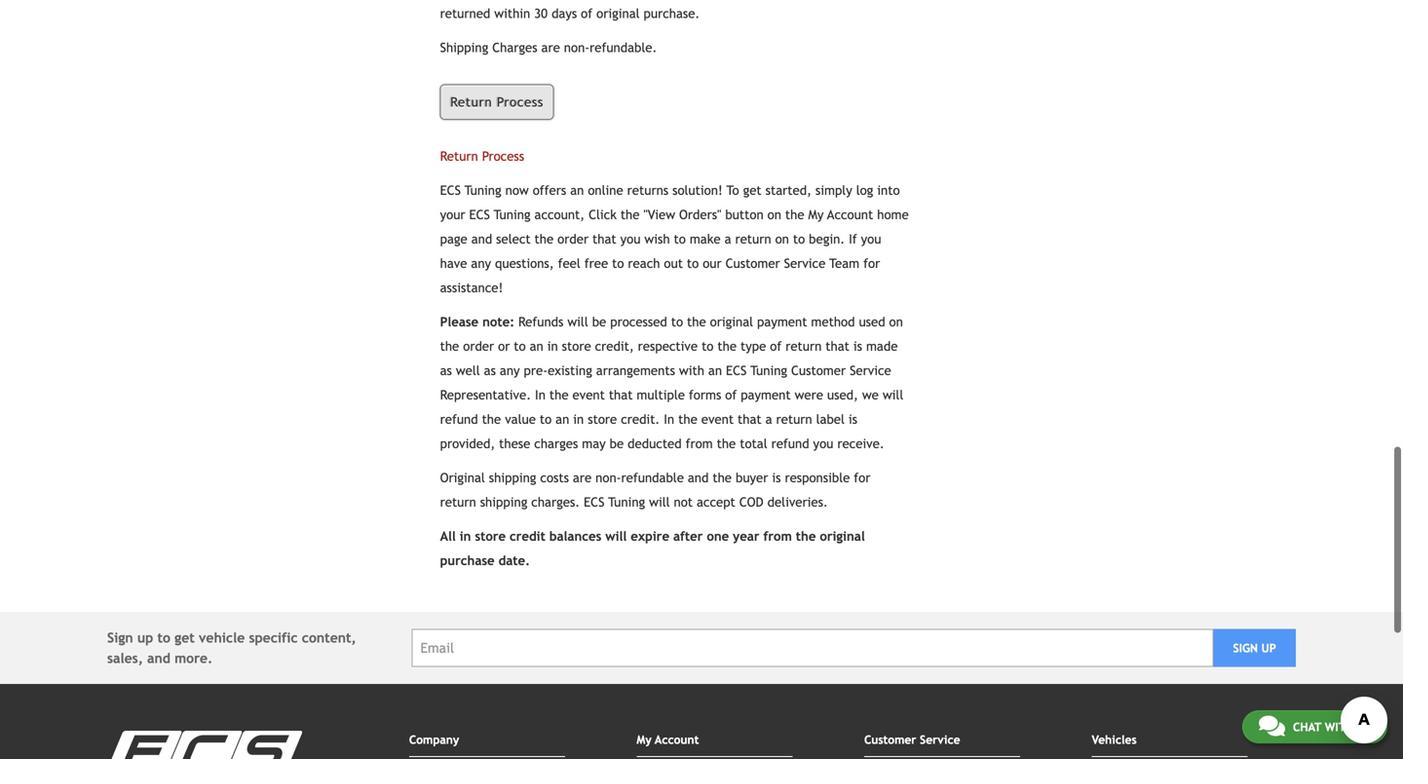 Task type: vqa. For each thing, say whether or not it's contained in the screenshot.
the leftmost Performance
no



Task type: locate. For each thing, give the bounding box(es) containing it.
order
[[558, 231, 589, 247], [463, 339, 494, 354]]

original inside the refunds will be processed to the original payment method used on the order or to an in store credit, respective to the type of return that is made as well as any pre-existing arrangements with an ecs tuning customer service representative. in the event that multiple forms of payment were used, we will refund the value to an in store credit. in the event that a return label is provided, these charges may be deducted from the total refund you receive.
[[710, 314, 754, 329]]

you down "label"
[[814, 436, 834, 451]]

begin.
[[809, 231, 845, 247]]

0 vertical spatial any
[[471, 256, 491, 271]]

chat
[[1293, 720, 1322, 734]]

1 horizontal spatial and
[[471, 231, 492, 247]]

and
[[471, 231, 492, 247], [688, 470, 709, 485], [147, 651, 170, 666]]

from right deducted
[[686, 436, 713, 451]]

tuning down refundable
[[609, 495, 645, 510]]

2 vertical spatial service
[[920, 733, 961, 747]]

1 vertical spatial with
[[1325, 720, 1354, 734]]

1 horizontal spatial service
[[850, 363, 892, 378]]

any down or at the left top of page
[[500, 363, 520, 378]]

and up not
[[688, 470, 709, 485]]

ecs inside original shipping costs are non-refundable and the buyer is responsible for return shipping charges. ecs tuning will not accept cod deliveries.
[[584, 495, 605, 510]]

us
[[1358, 720, 1372, 734]]

tuning inside the refunds will be processed to the original payment method used on the order or to an in store credit, respective to the type of return that is made as well as any pre-existing arrangements with an ecs tuning customer service representative. in the event that multiple forms of payment were used, we will refund the value to an in store credit. in the event that a return label is provided, these charges may be deducted from the total refund you receive.
[[751, 363, 788, 378]]

get up more.
[[175, 630, 195, 646]]

0 horizontal spatial refund
[[440, 412, 478, 427]]

be right "may"
[[610, 436, 624, 451]]

solution!
[[673, 183, 723, 198]]

0 horizontal spatial any
[[471, 256, 491, 271]]

1 vertical spatial service
[[850, 363, 892, 378]]

of right type at the right of page
[[770, 339, 782, 354]]

you
[[621, 231, 641, 247], [861, 231, 882, 247], [814, 436, 834, 451]]

on right used
[[890, 314, 903, 329]]

ecs down type at the right of page
[[726, 363, 747, 378]]

1 vertical spatial of
[[725, 387, 737, 403]]

of right forms
[[725, 387, 737, 403]]

event
[[573, 387, 605, 403], [702, 412, 734, 427]]

0 horizontal spatial account
[[655, 733, 699, 747]]

orders"
[[679, 207, 722, 222]]

0 horizontal spatial order
[[463, 339, 494, 354]]

customer inside ecs tuning now offers an online returns solution! to get started, simply log into your ecs tuning account, click the "view orders" button on the my account home page and select the order that you wish to make a return on to begin. if you have any questions, feel free to reach out to our customer service team for assistance!
[[726, 256, 780, 271]]

event down existing on the left of page
[[573, 387, 605, 403]]

ecs tuning image
[[107, 731, 302, 759]]

1 horizontal spatial customer
[[792, 363, 846, 378]]

return process link
[[440, 149, 525, 164]]

made
[[867, 339, 898, 354]]

process
[[497, 94, 544, 109], [482, 149, 525, 164]]

will inside all in store credit balances will expire after one year from the original purchase date.
[[606, 529, 627, 544]]

get inside sign up to get vehicle specific content, sales, and more.
[[175, 630, 195, 646]]

0 vertical spatial for
[[864, 256, 880, 271]]

1 horizontal spatial non-
[[596, 470, 621, 485]]

return up your
[[440, 149, 478, 164]]

1 vertical spatial in
[[573, 412, 584, 427]]

for
[[864, 256, 880, 271], [854, 470, 871, 485]]

that down arrangements
[[609, 387, 633, 403]]

0 horizontal spatial in
[[535, 387, 546, 403]]

any up the assistance!
[[471, 256, 491, 271]]

0 horizontal spatial with
[[679, 363, 705, 378]]

a inside ecs tuning now offers an online returns solution! to get started, simply log into your ecs tuning account, click the "view orders" button on the my account home page and select the order that you wish to make a return on to begin. if you have any questions, feel free to reach out to our customer service team for assistance!
[[725, 231, 732, 247]]

credit.
[[621, 412, 660, 427]]

1 horizontal spatial in
[[548, 339, 558, 354]]

0 vertical spatial order
[[558, 231, 589, 247]]

in right all
[[460, 529, 471, 544]]

0 horizontal spatial my
[[637, 733, 652, 747]]

to left the our
[[687, 256, 699, 271]]

payment up type at the right of page
[[757, 314, 808, 329]]

in
[[535, 387, 546, 403], [664, 412, 675, 427]]

payment left the were
[[741, 387, 791, 403]]

refund
[[440, 412, 478, 427], [772, 436, 810, 451]]

1 horizontal spatial from
[[764, 529, 792, 544]]

1 vertical spatial be
[[610, 436, 624, 451]]

0 vertical spatial in
[[535, 387, 546, 403]]

a
[[725, 231, 732, 247], [766, 412, 773, 427]]

non- down "may"
[[596, 470, 621, 485]]

arrangements
[[596, 363, 675, 378]]

existing
[[548, 363, 592, 378]]

you inside the refunds will be processed to the original payment method used on the order or to an in store credit, respective to the type of return that is made as well as any pre-existing arrangements with an ecs tuning customer service representative. in the event that multiple forms of payment were used, we will refund the value to an in store credit. in the event that a return label is provided, these charges may be deducted from the total refund you receive.
[[814, 436, 834, 451]]

shipping down these
[[489, 470, 537, 485]]

1 horizontal spatial in
[[664, 412, 675, 427]]

and right sales,
[[147, 651, 170, 666]]

be up credit, on the left
[[592, 314, 607, 329]]

for inside ecs tuning now offers an online returns solution! to get started, simply log into your ecs tuning account, click the "view orders" button on the my account home page and select the order that you wish to make a return on to begin. if you have any questions, feel free to reach out to our customer service team for assistance!
[[864, 256, 880, 271]]

on left begin.
[[776, 231, 789, 247]]

is
[[854, 339, 863, 354], [849, 412, 858, 427], [772, 470, 781, 485]]

you right if
[[861, 231, 882, 247]]

an right offers
[[570, 183, 584, 198]]

in up "may"
[[573, 412, 584, 427]]

0 horizontal spatial original
[[710, 314, 754, 329]]

a right make
[[725, 231, 732, 247]]

our
[[703, 256, 722, 271]]

1 vertical spatial payment
[[741, 387, 791, 403]]

tuning up select
[[494, 207, 531, 222]]

1 horizontal spatial sign
[[1234, 641, 1258, 655]]

0 vertical spatial are
[[542, 40, 560, 55]]

0 horizontal spatial service
[[784, 256, 826, 271]]

into
[[878, 183, 900, 198]]

is right buyer
[[772, 470, 781, 485]]

0 vertical spatial get
[[743, 183, 762, 198]]

1 horizontal spatial you
[[814, 436, 834, 451]]

customer inside the refunds will be processed to the original payment method used on the order or to an in store credit, respective to the type of return that is made as well as any pre-existing arrangements with an ecs tuning customer service representative. in the event that multiple forms of payment were used, we will refund the value to an in store credit. in the event that a return label is provided, these charges may be deducted from the total refund you receive.
[[792, 363, 846, 378]]

order inside ecs tuning now offers an online returns solution! to get started, simply log into your ecs tuning account, click the "view orders" button on the my account home page and select the order that you wish to make a return on to begin. if you have any questions, feel free to reach out to our customer service team for assistance!
[[558, 231, 589, 247]]

service
[[784, 256, 826, 271], [850, 363, 892, 378], [920, 733, 961, 747]]

the inside original shipping costs are non-refundable and the buyer is responsible for return shipping charges. ecs tuning will not accept cod deliveries.
[[713, 470, 732, 485]]

as
[[440, 363, 452, 378], [484, 363, 496, 378]]

process down charges
[[497, 94, 544, 109]]

on down started,
[[768, 207, 782, 222]]

0 vertical spatial non-
[[564, 40, 590, 55]]

offers
[[533, 183, 567, 198]]

get inside ecs tuning now offers an online returns solution! to get started, simply log into your ecs tuning account, click the "view orders" button on the my account home page and select the order that you wish to make a return on to begin. if you have any questions, feel free to reach out to our customer service team for assistance!
[[743, 183, 762, 198]]

1 horizontal spatial with
[[1325, 720, 1354, 734]]

charges.
[[532, 495, 580, 510]]

1 vertical spatial a
[[766, 412, 773, 427]]

0 horizontal spatial customer
[[726, 256, 780, 271]]

the down started,
[[786, 207, 805, 222]]

we
[[863, 387, 879, 403]]

1 vertical spatial any
[[500, 363, 520, 378]]

a up the total
[[766, 412, 773, 427]]

0 vertical spatial and
[[471, 231, 492, 247]]

will left not
[[649, 495, 670, 510]]

2 horizontal spatial service
[[920, 733, 961, 747]]

2 horizontal spatial in
[[573, 412, 584, 427]]

get right to
[[743, 183, 762, 198]]

and inside ecs tuning now offers an online returns solution! to get started, simply log into your ecs tuning account, click the "view orders" button on the my account home page and select the order that you wish to make a return on to begin. if you have any questions, feel free to reach out to our customer service team for assistance!
[[471, 231, 492, 247]]

multiple
[[637, 387, 685, 403]]

up inside sign up to get vehicle specific content, sales, and more.
[[137, 630, 153, 646]]

1 vertical spatial process
[[482, 149, 525, 164]]

free
[[585, 256, 608, 271]]

order up feel
[[558, 231, 589, 247]]

tuning inside original shipping costs are non-refundable and the buyer is responsible for return shipping charges. ecs tuning will not accept cod deliveries.
[[609, 495, 645, 510]]

as right well
[[484, 363, 496, 378]]

to left vehicle
[[157, 630, 171, 646]]

2 vertical spatial is
[[772, 470, 781, 485]]

in down multiple
[[664, 412, 675, 427]]

in down refunds
[[548, 339, 558, 354]]

1 vertical spatial return process
[[440, 149, 525, 164]]

that inside ecs tuning now offers an online returns solution! to get started, simply log into your ecs tuning account, click the "view orders" button on the my account home page and select the order that you wish to make a return on to begin. if you have any questions, feel free to reach out to our customer service team for assistance!
[[593, 231, 617, 247]]

event down forms
[[702, 412, 734, 427]]

Email email field
[[412, 629, 1214, 667]]

comments image
[[1259, 715, 1286, 738]]

are right charges
[[542, 40, 560, 55]]

tuning left now
[[465, 183, 502, 198]]

1 vertical spatial original
[[820, 529, 865, 544]]

balances
[[550, 529, 602, 544]]

1 horizontal spatial original
[[820, 529, 865, 544]]

non- right charges
[[564, 40, 590, 55]]

0 vertical spatial service
[[784, 256, 826, 271]]

that up the total
[[738, 412, 762, 427]]

sign
[[107, 630, 133, 646], [1234, 641, 1258, 655]]

0 vertical spatial return
[[451, 94, 493, 109]]

used,
[[827, 387, 859, 403]]

0 horizontal spatial and
[[147, 651, 170, 666]]

may
[[582, 436, 606, 451]]

from inside all in store credit balances will expire after one year from the original purchase date.
[[764, 529, 792, 544]]

from inside the refunds will be processed to the original payment method used on the order or to an in store credit, respective to the type of return that is made as well as any pre-existing arrangements with an ecs tuning customer service representative. in the event that multiple forms of payment were used, we will refund the value to an in store credit. in the event that a return label is provided, these charges may be deducted from the total refund you receive.
[[686, 436, 713, 451]]

up inside button
[[1262, 641, 1277, 655]]

1 vertical spatial and
[[688, 470, 709, 485]]

1 vertical spatial get
[[175, 630, 195, 646]]

1 horizontal spatial of
[[770, 339, 782, 354]]

up
[[137, 630, 153, 646], [1262, 641, 1277, 655]]

0 vertical spatial with
[[679, 363, 705, 378]]

for right team
[[864, 256, 880, 271]]

0 horizontal spatial get
[[175, 630, 195, 646]]

to right free
[[612, 256, 624, 271]]

0 horizontal spatial in
[[460, 529, 471, 544]]

order down please note:
[[463, 339, 494, 354]]

up up comments icon
[[1262, 641, 1277, 655]]

is left made
[[854, 339, 863, 354]]

feel
[[558, 256, 581, 271]]

date.
[[499, 553, 530, 568]]

the up respective
[[687, 314, 706, 329]]

2 vertical spatial customer
[[865, 733, 917, 747]]

my inside ecs tuning now offers an online returns solution! to get started, simply log into your ecs tuning account, click the "view orders" button on the my account home page and select the order that you wish to make a return on to begin. if you have any questions, feel free to reach out to our customer service team for assistance!
[[809, 207, 824, 222]]

return
[[451, 94, 493, 109], [440, 149, 478, 164]]

0 horizontal spatial from
[[686, 436, 713, 451]]

buyer
[[736, 470, 768, 485]]

you left wish
[[621, 231, 641, 247]]

responsible
[[785, 470, 850, 485]]

started,
[[766, 183, 812, 198]]

on
[[768, 207, 782, 222], [776, 231, 789, 247], [890, 314, 903, 329]]

1 horizontal spatial are
[[573, 470, 592, 485]]

my
[[809, 207, 824, 222], [637, 733, 652, 747]]

credit,
[[595, 339, 634, 354]]

please
[[440, 314, 479, 329]]

ecs
[[440, 183, 461, 198], [469, 207, 490, 222], [726, 363, 747, 378], [584, 495, 605, 510]]

original up type at the right of page
[[710, 314, 754, 329]]

1 vertical spatial non-
[[596, 470, 621, 485]]

refunds
[[519, 314, 564, 329]]

1 vertical spatial from
[[764, 529, 792, 544]]

sales,
[[107, 651, 143, 666]]

and right page
[[471, 231, 492, 247]]

1 vertical spatial for
[[854, 470, 871, 485]]

store up "may"
[[588, 412, 617, 427]]

shipping up credit
[[480, 495, 528, 510]]

2 vertical spatial and
[[147, 651, 170, 666]]

the
[[621, 207, 640, 222], [786, 207, 805, 222], [535, 231, 554, 247], [687, 314, 706, 329], [440, 339, 459, 354], [718, 339, 737, 354], [550, 387, 569, 403], [482, 412, 501, 427], [679, 412, 698, 427], [717, 436, 736, 451], [713, 470, 732, 485], [796, 529, 816, 544]]

service inside the refunds will be processed to the original payment method used on the order or to an in store credit, respective to the type of return that is made as well as any pre-existing arrangements with an ecs tuning customer service representative. in the event that multiple forms of payment were used, we will refund the value to an in store credit. in the event that a return label is provided, these charges may be deducted from the total refund you receive.
[[850, 363, 892, 378]]

2 as from the left
[[484, 363, 496, 378]]

1 horizontal spatial any
[[500, 363, 520, 378]]

original down the deliveries. at the bottom of the page
[[820, 529, 865, 544]]

for down receive.
[[854, 470, 871, 485]]

1 horizontal spatial refund
[[772, 436, 810, 451]]

process up now
[[482, 149, 525, 164]]

please note:
[[440, 314, 515, 329]]

ecs up your
[[440, 183, 461, 198]]

1 vertical spatial order
[[463, 339, 494, 354]]

2 horizontal spatial you
[[861, 231, 882, 247]]

original
[[710, 314, 754, 329], [820, 529, 865, 544]]

0 vertical spatial account
[[828, 207, 874, 222]]

1 horizontal spatial order
[[558, 231, 589, 247]]

return down original
[[440, 495, 476, 510]]

0 vertical spatial my
[[809, 207, 824, 222]]

the left the total
[[717, 436, 736, 451]]

be
[[592, 314, 607, 329], [610, 436, 624, 451]]

refund right the total
[[772, 436, 810, 451]]

1 vertical spatial are
[[573, 470, 592, 485]]

0 horizontal spatial a
[[725, 231, 732, 247]]

refundable.
[[590, 40, 657, 55]]

questions,
[[495, 256, 554, 271]]

make
[[690, 231, 721, 247]]

that down click
[[593, 231, 617, 247]]

0 vertical spatial return process
[[451, 94, 544, 109]]

the down forms
[[679, 412, 698, 427]]

charges
[[534, 436, 578, 451]]

are right costs
[[573, 470, 592, 485]]

used
[[859, 314, 886, 329]]

0 horizontal spatial are
[[542, 40, 560, 55]]

refund up provided,
[[440, 412, 478, 427]]

get
[[743, 183, 762, 198], [175, 630, 195, 646]]

sign inside sign up to get vehicle specific content, sales, and more.
[[107, 630, 133, 646]]

to up respective
[[671, 314, 683, 329]]

in down pre-
[[535, 387, 546, 403]]

the up the accept on the bottom
[[713, 470, 732, 485]]

sign inside button
[[1234, 641, 1258, 655]]

1 vertical spatial customer
[[792, 363, 846, 378]]

shipping
[[489, 470, 537, 485], [480, 495, 528, 510]]

the right click
[[621, 207, 640, 222]]

return process up now
[[440, 149, 525, 164]]

receive.
[[838, 436, 885, 451]]

are
[[542, 40, 560, 55], [573, 470, 592, 485]]

0 horizontal spatial be
[[592, 314, 607, 329]]

1 vertical spatial event
[[702, 412, 734, 427]]

sign for sign up
[[1234, 641, 1258, 655]]

order inside the refunds will be processed to the original payment method used on the order or to an in store credit, respective to the type of return that is made as well as any pre-existing arrangements with an ecs tuning customer service representative. in the event that multiple forms of payment were used, we will refund the value to an in store credit. in the event that a return label is provided, these charges may be deducted from the total refund you receive.
[[463, 339, 494, 354]]

2 horizontal spatial customer
[[865, 733, 917, 747]]

0 vertical spatial shipping
[[489, 470, 537, 485]]

sign for sign up to get vehicle specific content, sales, and more.
[[107, 630, 133, 646]]

return down button
[[735, 231, 772, 247]]

ecs right your
[[469, 207, 490, 222]]

with left us
[[1325, 720, 1354, 734]]

the down account,
[[535, 231, 554, 247]]

and inside original shipping costs are non-refundable and the buyer is responsible for return shipping charges. ecs tuning will not accept cod deliveries.
[[688, 470, 709, 485]]

return down "shipping"
[[451, 94, 493, 109]]

return down the were
[[776, 412, 813, 427]]

is right "label"
[[849, 412, 858, 427]]

return process up "return process" link
[[451, 94, 544, 109]]

1 horizontal spatial up
[[1262, 641, 1277, 655]]

up up sales,
[[137, 630, 153, 646]]

1 horizontal spatial account
[[828, 207, 874, 222]]

tuning down type at the right of page
[[751, 363, 788, 378]]

1 horizontal spatial get
[[743, 183, 762, 198]]

these
[[499, 436, 531, 451]]

store
[[562, 339, 591, 354], [588, 412, 617, 427], [475, 529, 506, 544]]

all in store credit balances will expire after one year from the original purchase date.
[[440, 529, 865, 568]]

an up forms
[[709, 363, 722, 378]]

forms
[[689, 387, 722, 403]]

from
[[686, 436, 713, 451], [764, 529, 792, 544]]

will right refunds
[[568, 314, 589, 329]]

total
[[740, 436, 768, 451]]

up for sign up
[[1262, 641, 1277, 655]]

to inside sign up to get vehicle specific content, sales, and more.
[[157, 630, 171, 646]]

deliveries.
[[768, 495, 828, 510]]

2 vertical spatial on
[[890, 314, 903, 329]]

the down the deliveries. at the bottom of the page
[[796, 529, 816, 544]]

1 horizontal spatial a
[[766, 412, 773, 427]]

0 horizontal spatial sign
[[107, 630, 133, 646]]

will left expire
[[606, 529, 627, 544]]

the inside all in store credit balances will expire after one year from the original purchase date.
[[796, 529, 816, 544]]

ecs tuning now offers an online returns solution! to get started, simply log into your ecs tuning account, click the "view orders" button on the my account home page and select the order that you wish to make a return on to begin. if you have any questions, feel free to reach out to our customer service team for assistance!
[[440, 183, 909, 295]]

tuning
[[465, 183, 502, 198], [494, 207, 531, 222], [751, 363, 788, 378], [609, 495, 645, 510]]

1 vertical spatial my
[[637, 733, 652, 747]]

vehicle
[[199, 630, 245, 646]]

any
[[471, 256, 491, 271], [500, 363, 520, 378]]

1 vertical spatial refund
[[772, 436, 810, 451]]

service inside ecs tuning now offers an online returns solution! to get started, simply log into your ecs tuning account, click the "view orders" button on the my account home page and select the order that you wish to make a return on to begin. if you have any questions, feel free to reach out to our customer service team for assistance!
[[784, 256, 826, 271]]

with up forms
[[679, 363, 705, 378]]



Task type: describe. For each thing, give the bounding box(es) containing it.
1 as from the left
[[440, 363, 452, 378]]

0 vertical spatial payment
[[757, 314, 808, 329]]

on inside the refunds will be processed to the original payment method used on the order or to an in store credit, respective to the type of return that is made as well as any pre-existing arrangements with an ecs tuning customer service representative. in the event that multiple forms of payment were used, we will refund the value to an in store credit. in the event that a return label is provided, these charges may be deducted from the total refund you receive.
[[890, 314, 903, 329]]

to left begin.
[[793, 231, 805, 247]]

0 vertical spatial in
[[548, 339, 558, 354]]

sign up to get vehicle specific content, sales, and more.
[[107, 630, 356, 666]]

1 vertical spatial store
[[588, 412, 617, 427]]

"view
[[644, 207, 676, 222]]

were
[[795, 387, 824, 403]]

value
[[505, 412, 536, 427]]

now
[[506, 183, 529, 198]]

0 vertical spatial process
[[497, 94, 544, 109]]

original
[[440, 470, 485, 485]]

label
[[816, 412, 845, 427]]

reach
[[628, 256, 660, 271]]

home
[[878, 207, 909, 222]]

up for sign up to get vehicle specific content, sales, and more.
[[137, 630, 153, 646]]

that down method
[[826, 339, 850, 354]]

cod
[[740, 495, 764, 510]]

representative.
[[440, 387, 531, 403]]

click
[[589, 207, 617, 222]]

pre-
[[524, 363, 548, 378]]

to right or at the left top of page
[[514, 339, 526, 354]]

1 vertical spatial account
[[655, 733, 699, 747]]

store inside all in store credit balances will expire after one year from the original purchase date.
[[475, 529, 506, 544]]

online
[[588, 183, 624, 198]]

ecs inside the refunds will be processed to the original payment method used on the order or to an in store credit, respective to the type of return that is made as well as any pre-existing arrangements with an ecs tuning customer service representative. in the event that multiple forms of payment were used, we will refund the value to an in store credit. in the event that a return label is provided, these charges may be deducted from the total refund you receive.
[[726, 363, 747, 378]]

0 horizontal spatial you
[[621, 231, 641, 247]]

the down representative.
[[482, 412, 501, 427]]

to right value
[[540, 412, 552, 427]]

account,
[[535, 207, 585, 222]]

costs
[[540, 470, 569, 485]]

1 vertical spatial shipping
[[480, 495, 528, 510]]

charges
[[492, 40, 538, 55]]

my account
[[637, 733, 699, 747]]

0 vertical spatial of
[[770, 339, 782, 354]]

return inside ecs tuning now offers an online returns solution! to get started, simply log into your ecs tuning account, click the "view orders" button on the my account home page and select the order that you wish to make a return on to begin. if you have any questions, feel free to reach out to our customer service team for assistance!
[[735, 231, 772, 247]]

1 vertical spatial on
[[776, 231, 789, 247]]

0 vertical spatial is
[[854, 339, 863, 354]]

wish
[[645, 231, 670, 247]]

log
[[857, 183, 874, 198]]

more.
[[175, 651, 213, 666]]

0 vertical spatial be
[[592, 314, 607, 329]]

any inside the refunds will be processed to the original payment method used on the order or to an in store credit, respective to the type of return that is made as well as any pre-existing arrangements with an ecs tuning customer service representative. in the event that multiple forms of payment were used, we will refund the value to an in store credit. in the event that a return label is provided, these charges may be deducted from the total refund you receive.
[[500, 363, 520, 378]]

if
[[849, 231, 857, 247]]

type
[[741, 339, 766, 354]]

the down existing on the left of page
[[550, 387, 569, 403]]

are inside original shipping costs are non-refundable and the buyer is responsible for return shipping charges. ecs tuning will not accept cod deliveries.
[[573, 470, 592, 485]]

0 vertical spatial store
[[562, 339, 591, 354]]

team
[[830, 256, 860, 271]]

and inside sign up to get vehicle specific content, sales, and more.
[[147, 651, 170, 666]]

expire
[[631, 529, 670, 544]]

chat with us link
[[1243, 711, 1388, 744]]

deducted
[[628, 436, 682, 451]]

one
[[707, 529, 729, 544]]

non- inside original shipping costs are non-refundable and the buyer is responsible for return shipping charges. ecs tuning will not accept cod deliveries.
[[596, 470, 621, 485]]

vehicles
[[1092, 733, 1137, 747]]

the down please
[[440, 339, 459, 354]]

respective
[[638, 339, 698, 354]]

0 horizontal spatial of
[[725, 387, 737, 403]]

will inside original shipping costs are non-refundable and the buyer is responsible for return shipping charges. ecs tuning will not accept cod deliveries.
[[649, 495, 670, 510]]

note:
[[483, 314, 515, 329]]

purchase
[[440, 553, 495, 568]]

your
[[440, 207, 466, 222]]

0 vertical spatial refund
[[440, 412, 478, 427]]

sign up button
[[1214, 629, 1296, 667]]

for inside original shipping costs are non-refundable and the buyer is responsible for return shipping charges. ecs tuning will not accept cod deliveries.
[[854, 470, 871, 485]]

not
[[674, 495, 693, 510]]

0 horizontal spatial non-
[[564, 40, 590, 55]]

original inside all in store credit balances will expire after one year from the original purchase date.
[[820, 529, 865, 544]]

assistance!
[[440, 280, 503, 295]]

sign up
[[1234, 641, 1277, 655]]

all
[[440, 529, 456, 544]]

specific
[[249, 630, 298, 646]]

well
[[456, 363, 480, 378]]

1 vertical spatial is
[[849, 412, 858, 427]]

to
[[727, 183, 739, 198]]

credit
[[510, 529, 546, 544]]

the left type at the right of page
[[718, 339, 737, 354]]

1 horizontal spatial event
[[702, 412, 734, 427]]

an inside ecs tuning now offers an online returns solution! to get started, simply log into your ecs tuning account, click the "view orders" button on the my account home page and select the order that you wish to make a return on to begin. if you have any questions, feel free to reach out to our customer service team for assistance!
[[570, 183, 584, 198]]

returns
[[627, 183, 669, 198]]

with inside the refunds will be processed to the original payment method used on the order or to an in store credit, respective to the type of return that is made as well as any pre-existing arrangements with an ecs tuning customer service representative. in the event that multiple forms of payment were used, we will refund the value to an in store credit. in the event that a return label is provided, these charges may be deducted from the total refund you receive.
[[679, 363, 705, 378]]

out
[[664, 256, 683, 271]]

method
[[811, 314, 855, 329]]

any inside ecs tuning now offers an online returns solution! to get started, simply log into your ecs tuning account, click the "view orders" button on the my account home page and select the order that you wish to make a return on to begin. if you have any questions, feel free to reach out to our customer service team for assistance!
[[471, 256, 491, 271]]

content,
[[302, 630, 356, 646]]

page
[[440, 231, 468, 247]]

an up 'charges'
[[556, 412, 570, 427]]

will right we
[[883, 387, 904, 403]]

original shipping costs are non-refundable and the buyer is responsible for return shipping charges. ecs tuning will not accept cod deliveries.
[[440, 470, 871, 510]]

simply
[[816, 183, 853, 198]]

refunds will be processed to the original payment method used on the order or to an in store credit, respective to the type of return that is made as well as any pre-existing arrangements with an ecs tuning customer service representative. in the event that multiple forms of payment were used, we will refund the value to an in store credit. in the event that a return label is provided, these charges may be deducted from the total refund you receive.
[[440, 314, 904, 451]]

have
[[440, 256, 467, 271]]

1 vertical spatial return
[[440, 149, 478, 164]]

with inside 'link'
[[1325, 720, 1354, 734]]

or
[[498, 339, 510, 354]]

an up pre-
[[530, 339, 544, 354]]

0 vertical spatial on
[[768, 207, 782, 222]]

to right wish
[[674, 231, 686, 247]]

refundable
[[621, 470, 684, 485]]

1 vertical spatial in
[[664, 412, 675, 427]]

1 horizontal spatial be
[[610, 436, 624, 451]]

a inside the refunds will be processed to the original payment method used on the order or to an in store credit, respective to the type of return that is made as well as any pre-existing arrangements with an ecs tuning customer service representative. in the event that multiple forms of payment were used, we will refund the value to an in store credit. in the event that a return label is provided, these charges may be deducted from the total refund you receive.
[[766, 412, 773, 427]]

shipping charges are non-refundable.
[[440, 40, 657, 55]]

is inside original shipping costs are non-refundable and the buyer is responsible for return shipping charges. ecs tuning will not accept cod deliveries.
[[772, 470, 781, 485]]

processed
[[610, 314, 668, 329]]

to right respective
[[702, 339, 714, 354]]

in inside all in store credit balances will expire after one year from the original purchase date.
[[460, 529, 471, 544]]

chat with us
[[1293, 720, 1372, 734]]

0 horizontal spatial event
[[573, 387, 605, 403]]

select
[[496, 231, 531, 247]]

accept
[[697, 495, 736, 510]]

return inside original shipping costs are non-refundable and the buyer is responsible for return shipping charges. ecs tuning will not accept cod deliveries.
[[440, 495, 476, 510]]

return down method
[[786, 339, 822, 354]]

account inside ecs tuning now offers an online returns solution! to get started, simply log into your ecs tuning account, click the "view orders" button on the my account home page and select the order that you wish to make a return on to begin. if you have any questions, feel free to reach out to our customer service team for assistance!
[[828, 207, 874, 222]]

year
[[733, 529, 760, 544]]

provided,
[[440, 436, 495, 451]]

shipping
[[440, 40, 489, 55]]

company
[[409, 733, 459, 747]]

button
[[726, 207, 764, 222]]

after
[[674, 529, 703, 544]]



